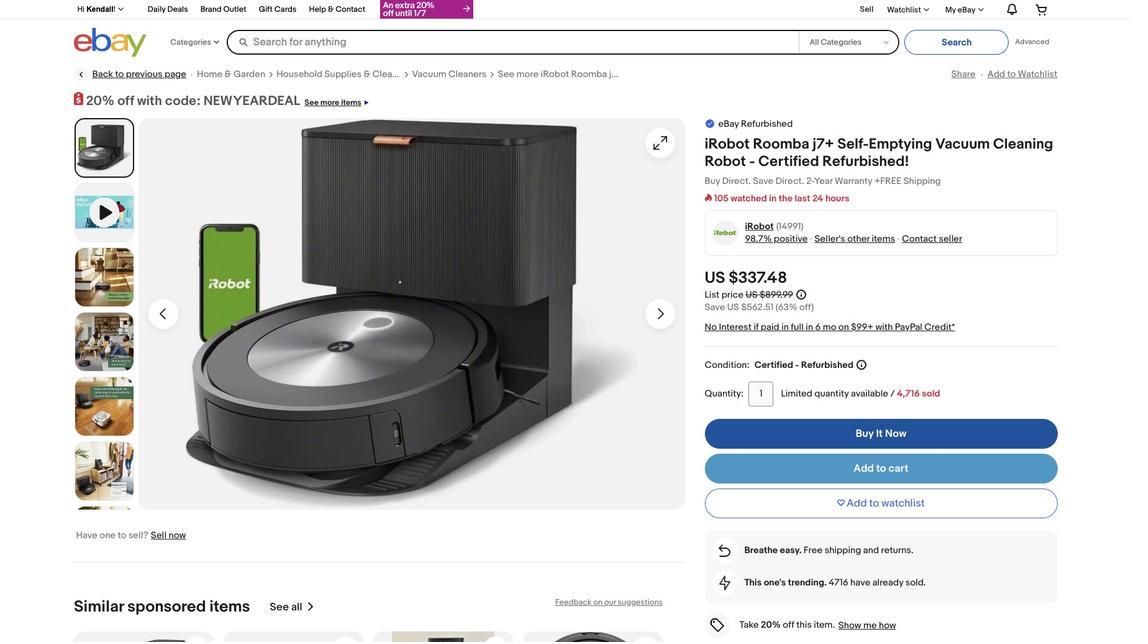 Task type: describe. For each thing, give the bounding box(es) containing it.
/
[[891, 388, 896, 399]]

24
[[813, 192, 824, 204]]

$899.99
[[760, 289, 794, 301]]

notifications image
[[1005, 3, 1019, 16]]

it
[[877, 427, 883, 440]]

last
[[795, 192, 811, 204]]

0 horizontal spatial save
[[705, 301, 726, 313]]

me
[[864, 620, 877, 632]]

ebay home image
[[74, 27, 146, 57]]

& for help
[[328, 4, 334, 14]]

1 horizontal spatial watchlist
[[1019, 68, 1058, 80]]

back to previous page
[[92, 68, 186, 80]]

to for watchlist
[[1008, 68, 1017, 80]]

similar sponsored items
[[74, 597, 250, 616]]

1 vertical spatial ebay
[[719, 118, 739, 130]]

2 horizontal spatial &
[[364, 68, 371, 80]]

vacuum inside 'irobot roomba j7+ self-emptying vacuum cleaning robot - certified refurbished! buy direct. save direct. 2-year warranty +free shipping'
[[936, 135, 991, 153]]

household supplies & cleaning link
[[277, 68, 411, 81]]

105 watched in the last 24 hours
[[715, 192, 850, 204]]

- inside 'irobot roomba j7+ self-emptying vacuum cleaning robot - certified refurbished! buy direct. save direct. 2-year warranty +free shipping'
[[750, 153, 756, 170]]

our
[[605, 597, 616, 607]]

2 horizontal spatial in
[[806, 321, 814, 333]]

take
[[740, 619, 759, 631]]

0 horizontal spatial vacuum
[[412, 68, 447, 80]]

easy.
[[781, 544, 802, 556]]

to for cart
[[877, 462, 887, 475]]

add to cart link
[[705, 454, 1058, 483]]

irobot for (14991)
[[746, 220, 774, 232]]

no interest if paid in full in 6 mo on $99+ with paypal credit* link
[[705, 321, 956, 333]]

0 vertical spatial on
[[839, 321, 850, 333]]

see for see more items
[[305, 98, 319, 108]]

home
[[197, 68, 223, 80]]

Search for anything text field
[[229, 31, 797, 53]]

See all text field
[[270, 601, 302, 613]]

see more items
[[305, 98, 362, 108]]

0 horizontal spatial in
[[770, 192, 777, 204]]

1 vertical spatial on
[[594, 597, 603, 607]]

code:
[[165, 93, 201, 109]]

buy it now
[[856, 427, 907, 440]]

& for home
[[225, 68, 232, 80]]

your shopping cart image
[[1035, 3, 1050, 16]]

advanced link
[[1010, 30, 1056, 55]]

see for see more irobot roomba j7 self-emptying vacuum cleaning...
[[498, 68, 515, 80]]

back to previous page link
[[74, 67, 186, 82]]

items for seller's other items
[[872, 233, 896, 245]]

robot
[[705, 153, 747, 170]]

0 vertical spatial cleaning
[[373, 68, 411, 80]]

irobot roomba j7+ self-emptying vacuum cleaning robot - certified refurbished! buy direct. save direct. 2-year warranty +free shipping
[[705, 135, 1054, 187]]

gift cards
[[259, 4, 297, 14]]

help & contact
[[309, 4, 366, 14]]

items for similar sponsored items
[[209, 597, 250, 616]]

watchlist inside account navigation
[[888, 5, 922, 15]]

home & garden
[[197, 68, 266, 80]]

buy it now link
[[705, 419, 1058, 449]]

save us $562.51 (63% off)
[[705, 301, 815, 313]]

see all link
[[270, 597, 315, 616]]

!
[[113, 5, 116, 14]]

2-
[[807, 175, 815, 187]]

video 1 of 1 image
[[75, 183, 133, 242]]

$562.51
[[742, 301, 774, 313]]

this
[[797, 619, 812, 631]]

add to cart
[[854, 462, 909, 475]]

have one to sell? sell now
[[76, 529, 186, 541]]

0 horizontal spatial roomba
[[572, 68, 608, 80]]

4716
[[829, 577, 849, 588]]

0 vertical spatial emptying
[[639, 68, 679, 80]]

1 horizontal spatial in
[[782, 321, 789, 333]]

feedback
[[555, 597, 592, 607]]

Quantity: text field
[[749, 381, 774, 406]]

emptying inside 'irobot roomba j7+ self-emptying vacuum cleaning robot - certified refurbished! buy direct. save direct. 2-year warranty +free shipping'
[[869, 135, 933, 153]]

see more irobot roomba j7 self-emptying vacuum cleaning... link
[[498, 68, 762, 81]]

cleaners
[[449, 68, 487, 80]]

irobot roomba j7+ self-emptying vacuum cleaning robot - certified refurbished! - picture 1 of 11 image
[[138, 118, 685, 509]]

cards
[[275, 4, 297, 14]]

banner containing daily deals
[[71, 0, 1058, 60]]

0 horizontal spatial us
[[705, 268, 726, 288]]

98.7% positive link
[[746, 233, 808, 245]]

one's
[[764, 577, 787, 588]]

1 horizontal spatial with
[[876, 321, 894, 333]]

items for see more items
[[341, 98, 362, 108]]

(14991)
[[777, 220, 804, 232]]

back
[[92, 68, 113, 80]]

kendall
[[87, 5, 113, 14]]

paypal
[[896, 321, 923, 333]]

0 vertical spatial self-
[[619, 68, 639, 80]]

see more items link
[[300, 93, 368, 109]]

picture 4 of 11 image
[[75, 377, 133, 436]]

with details__icon image for breathe
[[719, 544, 731, 557]]

picture 3 of 11 image
[[75, 312, 133, 371]]

have
[[851, 577, 871, 588]]

quantity
[[815, 388, 849, 399]]

previous
[[126, 68, 163, 80]]

to for previous
[[115, 68, 124, 80]]

1 vertical spatial certified
[[755, 359, 794, 371]]

2 direct. from the left
[[776, 175, 805, 187]]

home & garden link
[[197, 68, 266, 81]]

watchlist link
[[881, 2, 935, 17]]

irobot for roomba
[[705, 135, 750, 153]]

more information - about this item condition image
[[857, 360, 867, 370]]

seller's other items
[[815, 233, 896, 245]]

add for add to cart
[[854, 462, 875, 475]]

text__icon image
[[705, 118, 715, 128]]

$337.48
[[729, 268, 788, 288]]

and
[[864, 544, 880, 556]]

with details__icon image for this
[[720, 575, 731, 590]]

see for see all
[[270, 601, 289, 613]]

98.7% positive
[[746, 233, 808, 245]]

0 vertical spatial irobot
[[541, 68, 570, 80]]

already
[[873, 577, 904, 588]]

irobot (14991)
[[746, 220, 804, 232]]

add to watchlist link
[[988, 68, 1058, 80]]

categories button
[[170, 29, 219, 56]]

suggestions
[[618, 597, 663, 607]]

breathe easy. free shipping and returns.
[[745, 544, 914, 556]]

irobot image
[[713, 220, 738, 246]]

see all
[[270, 601, 302, 613]]

free
[[804, 544, 823, 556]]

daily
[[148, 4, 166, 14]]

show
[[839, 620, 862, 632]]

have
[[76, 529, 98, 541]]

brand
[[201, 4, 222, 14]]

0 vertical spatial refurbished
[[742, 118, 793, 130]]

help & contact link
[[309, 2, 366, 17]]

help
[[309, 4, 326, 14]]

shipping
[[904, 175, 942, 187]]

ebay inside account navigation
[[958, 5, 976, 15]]

4,716
[[898, 388, 921, 399]]



Task type: vqa. For each thing, say whether or not it's contained in the screenshot.
owned
no



Task type: locate. For each thing, give the bounding box(es) containing it.
self-
[[619, 68, 639, 80], [838, 135, 869, 153]]

to right one
[[118, 529, 126, 541]]

1 vertical spatial emptying
[[869, 135, 933, 153]]

1 horizontal spatial -
[[796, 359, 800, 371]]

0 vertical spatial certified
[[759, 153, 820, 170]]

- right robot
[[750, 153, 756, 170]]

2 horizontal spatial vacuum
[[936, 135, 991, 153]]

0 horizontal spatial ebay
[[719, 118, 739, 130]]

2 horizontal spatial items
[[872, 233, 896, 245]]

2 vertical spatial items
[[209, 597, 250, 616]]

seller's
[[815, 233, 846, 245]]

seller
[[940, 233, 963, 245]]

20% down back
[[86, 93, 114, 109]]

see down household at top
[[305, 98, 319, 108]]

& right help
[[328, 4, 334, 14]]

0 vertical spatial -
[[750, 153, 756, 170]]

20% off with code: newyeardeal
[[86, 93, 300, 109]]

watchlist down advanced link
[[1019, 68, 1058, 80]]

1 vertical spatial watchlist
[[1019, 68, 1058, 80]]

& inside account navigation
[[328, 4, 334, 14]]

0 vertical spatial ebay
[[958, 5, 976, 15]]

0 vertical spatial 20%
[[86, 93, 114, 109]]

0 vertical spatial items
[[341, 98, 362, 108]]

roomba inside 'irobot roomba j7+ self-emptying vacuum cleaning robot - certified refurbished! buy direct. save direct. 2-year warranty +free shipping'
[[754, 135, 810, 153]]

breathe
[[745, 544, 778, 556]]

self- inside 'irobot roomba j7+ self-emptying vacuum cleaning robot - certified refurbished! buy direct. save direct. 2-year warranty +free shipping'
[[838, 135, 869, 153]]

(63%
[[776, 301, 798, 313]]

to inside button
[[870, 497, 880, 509]]

us
[[705, 268, 726, 288], [746, 289, 758, 301], [728, 301, 740, 313]]

irobot up 98.7%
[[746, 220, 774, 232]]

list
[[705, 289, 720, 301]]

this
[[745, 577, 762, 588]]

j7
[[610, 68, 617, 80]]

celebrate with an extra 20% off image
[[380, 0, 474, 19]]

direct. up watched
[[723, 175, 752, 187]]

certified inside 'irobot roomba j7+ self-emptying vacuum cleaning robot - certified refurbished! buy direct. save direct. 2-year warranty +free shipping'
[[759, 153, 820, 170]]

1 horizontal spatial ebay
[[958, 5, 976, 15]]

sell left watchlist link
[[861, 5, 874, 14]]

irobot inside 'irobot roomba j7+ self-emptying vacuum cleaning robot - certified refurbished! buy direct. save direct. 2-year warranty +free shipping'
[[705, 135, 750, 153]]

trending.
[[789, 577, 827, 588]]

1 horizontal spatial items
[[341, 98, 362, 108]]

more for irobot
[[517, 68, 539, 80]]

see left all
[[270, 601, 289, 613]]

to right back
[[115, 68, 124, 80]]

hi kendall !
[[77, 5, 116, 14]]

0 horizontal spatial off
[[117, 93, 134, 109]]

1 horizontal spatial save
[[754, 175, 774, 187]]

irobot down text__icon
[[705, 135, 750, 153]]

contact inside account navigation
[[336, 4, 366, 14]]

interest
[[720, 321, 752, 333]]

similar
[[74, 597, 124, 616]]

self- right j7+
[[838, 135, 869, 153]]

ebay refurbished
[[719, 118, 793, 130]]

1 horizontal spatial us
[[728, 301, 740, 313]]

save down list at the right top of the page
[[705, 301, 726, 313]]

1 horizontal spatial buy
[[856, 427, 874, 440]]

to down advanced link
[[1008, 68, 1017, 80]]

see more irobot roomba j7 self-emptying vacuum cleaning...
[[498, 68, 762, 80]]

1 horizontal spatial roomba
[[754, 135, 810, 153]]

gift cards link
[[259, 2, 297, 17]]

see down search for anything text box
[[498, 68, 515, 80]]

0 vertical spatial us
[[705, 268, 726, 288]]

1 horizontal spatial off
[[783, 619, 795, 631]]

0 horizontal spatial with
[[137, 93, 162, 109]]

1 horizontal spatial on
[[839, 321, 850, 333]]

share
[[952, 68, 976, 80]]

us $337.48
[[705, 268, 788, 288]]

1 vertical spatial with
[[876, 321, 894, 333]]

more down search for anything text box
[[517, 68, 539, 80]]

off down 'back to previous page' link
[[117, 93, 134, 109]]

sold
[[923, 388, 941, 399]]

with down previous
[[137, 93, 162, 109]]

0 horizontal spatial cleaning
[[373, 68, 411, 80]]

items down household supplies & cleaning link
[[341, 98, 362, 108]]

2 vertical spatial add
[[847, 497, 868, 509]]

positive
[[774, 233, 808, 245]]

daily deals
[[148, 4, 188, 14]]

with details__icon image left this
[[720, 575, 731, 590]]

105
[[715, 192, 729, 204]]

refurbished up robot
[[742, 118, 793, 130]]

1 vertical spatial sell
[[151, 529, 167, 541]]

0 horizontal spatial sell
[[151, 529, 167, 541]]

picture 2 of 11 image
[[75, 248, 133, 306]]

limited quantity available / 4,716 sold
[[782, 388, 941, 399]]

refurbished!
[[823, 153, 910, 170]]

show me how button
[[838, 619, 898, 632]]

sell inside account navigation
[[861, 5, 874, 14]]

1 vertical spatial irobot
[[705, 135, 750, 153]]

items left see all
[[209, 597, 250, 616]]

0 horizontal spatial watchlist
[[888, 5, 922, 15]]

1 horizontal spatial self-
[[838, 135, 869, 153]]

+free
[[875, 175, 902, 187]]

items
[[341, 98, 362, 108], [872, 233, 896, 245], [209, 597, 250, 616]]

add for add to watchlist
[[988, 68, 1006, 80]]

banner
[[71, 0, 1058, 60]]

to left cart
[[877, 462, 887, 475]]

certified - refurbished
[[755, 359, 854, 371]]

save inside 'irobot roomba j7+ self-emptying vacuum cleaning robot - certified refurbished! buy direct. save direct. 2-year warranty +free shipping'
[[754, 175, 774, 187]]

2 vertical spatial irobot
[[746, 220, 774, 232]]

None submit
[[905, 30, 1010, 55]]

items right the other
[[872, 233, 896, 245]]

1 direct. from the left
[[723, 175, 752, 187]]

paid
[[761, 321, 780, 333]]

watchlist
[[882, 497, 926, 509]]

add left cart
[[854, 462, 875, 475]]

add to watchlist
[[847, 497, 926, 509]]

1 vertical spatial refurbished
[[802, 359, 854, 371]]

0 horizontal spatial see
[[270, 601, 289, 613]]

emptying right j7
[[639, 68, 679, 80]]

1 vertical spatial us
[[746, 289, 758, 301]]

certified up quantity: text box
[[755, 359, 794, 371]]

2 horizontal spatial see
[[498, 68, 515, 80]]

on right mo
[[839, 321, 850, 333]]

see
[[498, 68, 515, 80], [305, 98, 319, 108], [270, 601, 289, 613]]

save up watched
[[754, 175, 774, 187]]

sell link
[[855, 5, 880, 14]]

shipping
[[825, 544, 862, 556]]

0 vertical spatial more
[[517, 68, 539, 80]]

add down the add to cart link
[[847, 497, 868, 509]]

1 vertical spatial self-
[[838, 135, 869, 153]]

contact seller link
[[903, 233, 963, 245]]

20% inside take 20% off this item. show me how
[[761, 619, 781, 631]]

0 vertical spatial off
[[117, 93, 134, 109]]

refurbished
[[742, 118, 793, 130], [802, 359, 854, 371]]

0 vertical spatial see
[[498, 68, 515, 80]]

direct.
[[723, 175, 752, 187], [776, 175, 805, 187]]

off
[[117, 93, 134, 109], [783, 619, 795, 631]]

sell?
[[128, 529, 148, 541]]

1 vertical spatial more
[[321, 98, 340, 108]]

us up $562.51
[[746, 289, 758, 301]]

1 vertical spatial off
[[783, 619, 795, 631]]

buy left it
[[856, 427, 874, 440]]

add for add to watchlist
[[847, 497, 868, 509]]

1 with details__icon image from the top
[[719, 544, 731, 557]]

quantity:
[[705, 388, 744, 399]]

cart
[[889, 462, 909, 475]]

if
[[754, 321, 759, 333]]

irobot down search for anything text box
[[541, 68, 570, 80]]

0 horizontal spatial -
[[750, 153, 756, 170]]

&
[[328, 4, 334, 14], [225, 68, 232, 80], [364, 68, 371, 80]]

watchlist
[[888, 5, 922, 15], [1019, 68, 1058, 80]]

vacuum up shipping
[[936, 135, 991, 153]]

0 horizontal spatial direct.
[[723, 175, 752, 187]]

- up limited
[[796, 359, 800, 371]]

roomba left j7
[[572, 68, 608, 80]]

0 vertical spatial save
[[754, 175, 774, 187]]

feedback on our suggestions
[[555, 597, 663, 607]]

sell
[[861, 5, 874, 14], [151, 529, 167, 541]]

1 horizontal spatial emptying
[[869, 135, 933, 153]]

in left the 'the'
[[770, 192, 777, 204]]

item.
[[815, 619, 836, 631]]

0 horizontal spatial 20%
[[86, 93, 114, 109]]

one
[[100, 529, 116, 541]]

add to watchlist button
[[705, 488, 1058, 518]]

& right supplies
[[364, 68, 371, 80]]

2 vertical spatial see
[[270, 601, 289, 613]]

0 vertical spatial contact
[[336, 4, 366, 14]]

sell left now at the bottom
[[151, 529, 167, 541]]

0 horizontal spatial on
[[594, 597, 603, 607]]

1 horizontal spatial vacuum
[[681, 68, 715, 80]]

20% right take on the bottom of page
[[761, 619, 781, 631]]

0 horizontal spatial items
[[209, 597, 250, 616]]

& right "home"
[[225, 68, 232, 80]]

cleaning inside 'irobot roomba j7+ self-emptying vacuum cleaning robot - certified refurbished! buy direct. save direct. 2-year warranty +free shipping'
[[994, 135, 1054, 153]]

0 horizontal spatial refurbished
[[742, 118, 793, 130]]

1 horizontal spatial contact
[[903, 233, 938, 245]]

98.7%
[[746, 233, 772, 245]]

1 horizontal spatial direct.
[[776, 175, 805, 187]]

1 horizontal spatial see
[[305, 98, 319, 108]]

contact left seller
[[903, 233, 938, 245]]

0 horizontal spatial contact
[[336, 4, 366, 14]]

sponsored
[[127, 597, 206, 616]]

self- right j7
[[619, 68, 639, 80]]

1 horizontal spatial refurbished
[[802, 359, 854, 371]]

ebay right text__icon
[[719, 118, 739, 130]]

irobot
[[541, 68, 570, 80], [705, 135, 750, 153], [746, 220, 774, 232]]

share button
[[952, 68, 976, 80]]

other
[[848, 233, 870, 245]]

1 vertical spatial contact
[[903, 233, 938, 245]]

credit*
[[925, 321, 956, 333]]

garden
[[234, 68, 266, 80]]

price
[[722, 289, 744, 301]]

1 vertical spatial items
[[872, 233, 896, 245]]

picture 1 of 11 image
[[76, 119, 133, 176]]

1 vertical spatial buy
[[856, 427, 874, 440]]

account navigation
[[71, 0, 1058, 21]]

1 vertical spatial save
[[705, 301, 726, 313]]

add inside button
[[847, 497, 868, 509]]

now
[[169, 529, 186, 541]]

0 vertical spatial with details__icon image
[[719, 544, 731, 557]]

0 vertical spatial add
[[988, 68, 1006, 80]]

2 with details__icon image from the top
[[720, 575, 731, 590]]

more down household supplies & cleaning link
[[321, 98, 340, 108]]

us up list at the right top of the page
[[705, 268, 726, 288]]

off inside take 20% off this item. show me how
[[783, 619, 795, 631]]

1 horizontal spatial cleaning
[[994, 135, 1054, 153]]

seller's other items link
[[815, 233, 896, 245]]

direct. up the 'the'
[[776, 175, 805, 187]]

roomba down the ebay refurbished
[[754, 135, 810, 153]]

with right $99+
[[876, 321, 894, 333]]

on
[[839, 321, 850, 333], [594, 597, 603, 607]]

1 vertical spatial see
[[305, 98, 319, 108]]

buy inside 'irobot roomba j7+ self-emptying vacuum cleaning robot - certified refurbished! buy direct. save direct. 2-year warranty +free shipping'
[[705, 175, 721, 187]]

add right share
[[988, 68, 1006, 80]]

household
[[277, 68, 323, 80]]

us down price
[[728, 301, 740, 313]]

buy up 105 at the top right of page
[[705, 175, 721, 187]]

2 horizontal spatial us
[[746, 289, 758, 301]]

contact right help
[[336, 4, 366, 14]]

no
[[705, 321, 717, 333]]

certified up 2-
[[759, 153, 820, 170]]

watchlist right sell link
[[888, 5, 922, 15]]

0 vertical spatial roomba
[[572, 68, 608, 80]]

add
[[988, 68, 1006, 80], [854, 462, 875, 475], [847, 497, 868, 509]]

1 vertical spatial 20%
[[761, 619, 781, 631]]

1 vertical spatial with details__icon image
[[720, 575, 731, 590]]

1 horizontal spatial more
[[517, 68, 539, 80]]

sold.
[[906, 577, 927, 588]]

with details__icon image
[[719, 544, 731, 557], [720, 575, 731, 590]]

household supplies & cleaning vacuum cleaners
[[277, 68, 487, 80]]

more for items
[[321, 98, 340, 108]]

vacuum left cleaners
[[412, 68, 447, 80]]

no interest if paid in full in 6 mo on $99+ with paypal credit*
[[705, 321, 956, 333]]

full
[[792, 321, 804, 333]]

2 vertical spatial us
[[728, 301, 740, 313]]

emptying up +free
[[869, 135, 933, 153]]

now
[[886, 427, 907, 440]]

0 vertical spatial buy
[[705, 175, 721, 187]]

1 horizontal spatial &
[[328, 4, 334, 14]]

with details__icon image left breathe
[[719, 544, 731, 557]]

available
[[852, 388, 889, 399]]

picture 5 of 11 image
[[75, 442, 133, 500]]

1 vertical spatial -
[[796, 359, 800, 371]]

0 horizontal spatial more
[[321, 98, 340, 108]]

0 horizontal spatial &
[[225, 68, 232, 80]]

refurbished up quantity
[[802, 359, 854, 371]]

my ebay link
[[939, 2, 990, 17]]

off left this
[[783, 619, 795, 631]]

to left watchlist
[[870, 497, 880, 509]]

0 vertical spatial watchlist
[[888, 5, 922, 15]]

irobot link
[[746, 220, 774, 233]]

feedback on our suggestions link
[[555, 597, 663, 607]]

gift
[[259, 4, 273, 14]]

contact seller
[[903, 233, 963, 245]]

0 horizontal spatial emptying
[[639, 68, 679, 80]]

1 horizontal spatial 20%
[[761, 619, 781, 631]]

1 vertical spatial add
[[854, 462, 875, 475]]

advanced
[[1016, 37, 1050, 47]]

vacuum left cleaning... at the top right of page
[[681, 68, 715, 80]]

list price us $899.99
[[705, 289, 794, 301]]

my ebay
[[946, 5, 976, 15]]

0 vertical spatial sell
[[861, 5, 874, 14]]

0 vertical spatial with
[[137, 93, 162, 109]]

ebay right my
[[958, 5, 976, 15]]

limited
[[782, 388, 813, 399]]

to for watchlist
[[870, 497, 880, 509]]

in left full
[[782, 321, 789, 333]]

in left 6
[[806, 321, 814, 333]]

on left our
[[594, 597, 603, 607]]



